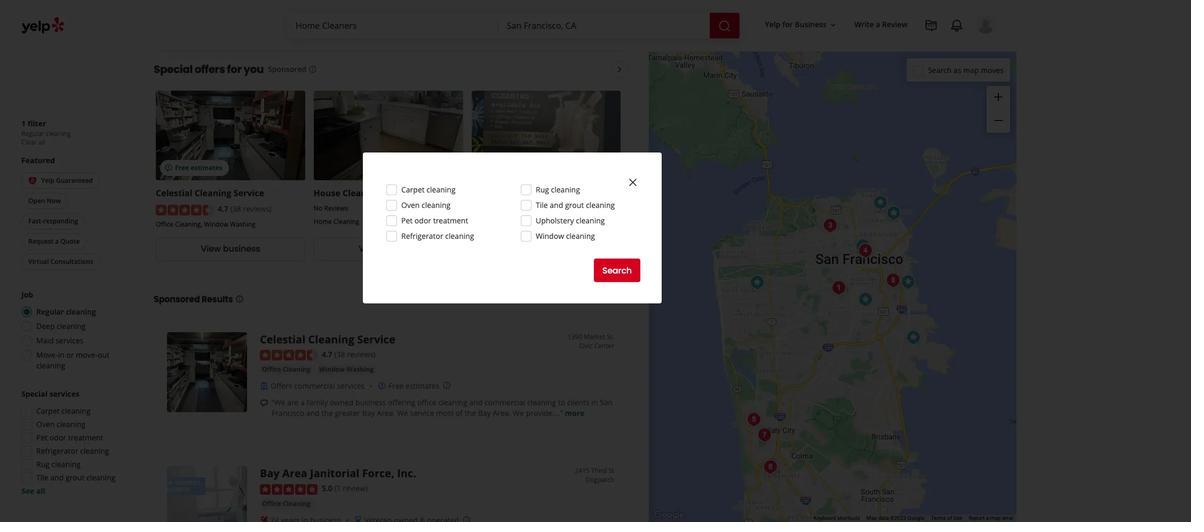 Task type: describe. For each thing, give the bounding box(es) containing it.
most
[[436, 408, 454, 419]]

responding
[[43, 217, 78, 226]]

google
[[908, 516, 925, 522]]

business inside house cleaning no reviews home cleaning view business
[[381, 243, 418, 255]]

16 chevron down v2 image
[[829, 21, 838, 29]]

bay area janitorial force, inc. image
[[167, 467, 247, 523]]

as
[[954, 65, 962, 75]]

estimates for 16 free estimates v2 icon
[[191, 164, 222, 173]]

google image
[[652, 509, 687, 523]]

view business
[[201, 243, 260, 255]]

cleaning inside 1 filter regular cleaning clear all
[[46, 129, 71, 138]]

trejo & daughters cleaning service image
[[747, 272, 768, 294]]

yelp for business button
[[761, 15, 842, 34]]

berryclean image
[[883, 270, 904, 291]]

service
[[410, 408, 434, 419]]

pronto property services image
[[870, 192, 891, 214]]

review)
[[343, 484, 368, 494]]

search button
[[594, 259, 641, 282]]

window washing link
[[317, 365, 376, 375]]

cleaning, for hellen
[[491, 217, 518, 227]]

1 vertical spatial rug cleaning
[[36, 460, 80, 470]]

0 vertical spatial window
[[204, 220, 228, 229]]

1390
[[568, 332, 582, 342]]

free price estimates from local home cleaners image
[[528, 0, 581, 34]]

rug cleaning inside search dialog
[[536, 185, 580, 195]]

2415 third st dogpatch
[[575, 467, 614, 485]]

a for report
[[986, 516, 989, 522]]

0 horizontal spatial oven cleaning
[[36, 420, 86, 430]]

clear
[[21, 138, 37, 147]]

2 we from the left
[[513, 408, 524, 419]]

moves
[[981, 65, 1004, 75]]

office cleaning button for first the office cleaning 'link'
[[260, 365, 313, 375]]

regular cleaning
[[36, 307, 96, 317]]

0 horizontal spatial tile
[[36, 473, 48, 483]]

offering
[[388, 398, 415, 408]]

(1
[[334, 484, 341, 494]]

virtual consultations
[[28, 257, 93, 266]]

fast-
[[28, 217, 43, 226]]

inc.
[[397, 467, 416, 481]]

write
[[855, 19, 874, 30]]

zoom in image
[[992, 91, 1005, 103]]

yelp for yelp for business
[[765, 19, 781, 30]]

terms of use link
[[931, 516, 963, 522]]

close image
[[627, 176, 640, 189]]

sponsored for sponsored
[[268, 64, 307, 74]]

clear all link
[[21, 138, 45, 147]]

16 info v2 image
[[235, 295, 244, 304]]

next image
[[614, 63, 626, 76]]

to
[[558, 398, 565, 408]]

virtual
[[28, 257, 49, 266]]

1 horizontal spatial group
[[987, 86, 1011, 133]]

hellen family cleaning image
[[903, 327, 924, 349]]

"we
[[272, 398, 285, 408]]

1 vertical spatial all
[[36, 486, 45, 496]]

reviews
[[324, 204, 348, 213]]

map for moves
[[963, 65, 979, 75]]

see all button
[[21, 486, 45, 496]]

treatment inside search dialog
[[433, 216, 468, 226]]

results
[[202, 293, 233, 306]]

0 horizontal spatial for
[[227, 62, 242, 77]]

hellen
[[472, 188, 499, 199]]

0 horizontal spatial rug
[[36, 460, 50, 470]]

0 horizontal spatial odor
[[50, 433, 66, 443]]

1 vertical spatial refrigerator
[[36, 446, 78, 456]]

shortcuts
[[838, 516, 860, 522]]

request
[[28, 237, 53, 246]]

4.7 for bottom 4.7 star rating image
[[322, 350, 332, 360]]

5.0
[[322, 484, 332, 494]]

window washing
[[319, 365, 374, 374]]

see
[[21, 486, 34, 496]]

open
[[28, 196, 45, 206]]

family
[[501, 188, 530, 199]]

1 vertical spatial pet
[[36, 433, 48, 443]]

terms
[[931, 516, 946, 522]]

0 vertical spatial (38
[[230, 204, 241, 214]]

group containing special services
[[18, 389, 132, 497]]

market
[[584, 332, 605, 342]]

pet inside search dialog
[[401, 216, 413, 226]]

sponsored results
[[154, 293, 233, 306]]

oven cleaning inside search dialog
[[401, 200, 451, 210]]

oven inside search dialog
[[401, 200, 420, 210]]

offers
[[195, 62, 225, 77]]

in inside 'move-in or move-out cleaning'
[[58, 350, 64, 360]]

2 home from the left
[[520, 217, 538, 227]]

service for the bottommost celestial cleaning service link
[[357, 332, 395, 347]]

sponsored for sponsored results
[[154, 293, 200, 306]]

victory's cleaning services image
[[754, 425, 775, 446]]

special offers for you
[[154, 62, 264, 77]]

celestial cleaning service for celestial cleaning service link to the top
[[156, 188, 264, 199]]

write a review
[[855, 19, 908, 30]]

special for special services
[[21, 389, 48, 399]]

consultations
[[51, 257, 93, 266]]

services for maid services
[[56, 336, 83, 346]]

provide:…"
[[526, 408, 563, 419]]

1 vertical spatial (38
[[334, 350, 345, 360]]

cleaning up reviews
[[343, 188, 380, 199]]

1 vertical spatial tile and grout cleaning
[[36, 473, 115, 483]]

guaranteed
[[56, 176, 93, 185]]

third
[[591, 467, 607, 476]]

2415
[[575, 467, 590, 476]]

pet odor treatment inside search dialog
[[401, 216, 468, 226]]

1 vertical spatial pet odor treatment
[[36, 433, 103, 443]]

16 veteran owned v2 image
[[354, 516, 362, 523]]

2 office cleaning link from the top
[[260, 499, 313, 510]]

16 free estimates v2 image
[[164, 164, 173, 173]]

all inside 1 filter regular cleaning clear all
[[38, 138, 45, 147]]

st.
[[607, 332, 614, 342]]

job
[[21, 290, 33, 300]]

window washing button
[[317, 365, 376, 375]]

previous image
[[589, 63, 602, 76]]

pricing
[[512, 243, 541, 255]]

a inside "we are a family owned business offering office cleaning and commercial cleaning to clients in san francisco and the greater bay area. we service most of the bay area. we provide:…"
[[301, 398, 305, 408]]

francisco
[[272, 408, 304, 419]]

report
[[969, 516, 985, 522]]

sparkling clean pro image
[[855, 240, 876, 262]]

cleaning inside 'move-in or move-out cleaning'
[[36, 361, 65, 371]]

more link
[[565, 408, 585, 419]]

0 horizontal spatial washing
[[230, 220, 256, 229]]

"we are a family owned business offering office cleaning and commercial cleaning to clients in san francisco and the greater bay area. we service most of the bay area. we provide:…"
[[272, 398, 613, 419]]

0 vertical spatial commercial
[[294, 381, 335, 391]]

office cleaning button for first the office cleaning 'link' from the bottom of the page
[[260, 499, 313, 510]]

are
[[287, 398, 299, 408]]

window cleaning
[[536, 231, 595, 241]]

hellen family cleaning
[[472, 188, 569, 199]]

0 horizontal spatial 4.7 (38 reviews)
[[218, 204, 272, 214]]

cleaning, for celestial
[[175, 220, 203, 229]]

16 speech v2 image
[[260, 399, 269, 408]]

1 office cleaning from the top
[[262, 365, 311, 374]]

2 area. from the left
[[493, 408, 511, 419]]

estimates for 16 free estimates v2 image
[[406, 381, 440, 391]]

write a review link
[[850, 15, 912, 34]]

1 we from the left
[[397, 408, 408, 419]]

0 horizontal spatial treatment
[[68, 433, 103, 443]]

yelp for yelp guaranteed
[[41, 176, 54, 185]]

celestial for the bottommost celestial cleaning service link
[[260, 332, 306, 347]]

projects image
[[925, 19, 938, 32]]

option group containing job
[[18, 290, 132, 372]]

cleaning up window washing
[[308, 332, 354, 347]]

free estimates for 16 free estimates v2 icon
[[175, 164, 222, 173]]

view business link for celestial cleaning service
[[156, 237, 305, 261]]

map region
[[567, 0, 1114, 523]]

1 vertical spatial celestial cleaning service link
[[260, 332, 395, 347]]

get
[[495, 243, 510, 255]]

maid services
[[36, 336, 83, 346]]

error
[[1002, 516, 1014, 522]]

0 horizontal spatial bay
[[260, 467, 280, 481]]

0 horizontal spatial carpet cleaning
[[36, 406, 91, 416]]

use
[[954, 516, 963, 522]]

1 vertical spatial oven
[[36, 420, 55, 430]]

1 horizontal spatial bay
[[362, 408, 375, 419]]

1 horizontal spatial of
[[948, 516, 952, 522]]

16 info v2 image
[[309, 65, 317, 74]]

celestial cleaning service image
[[852, 236, 874, 257]]

0 horizontal spatial grout
[[66, 473, 85, 483]]

office cleaning, home cleaning
[[472, 217, 566, 227]]

greater
[[335, 408, 360, 419]]

clients
[[567, 398, 590, 408]]

0 vertical spatial celestial cleaning service link
[[156, 188, 264, 199]]

2 horizontal spatial bay
[[478, 408, 491, 419]]

owned
[[330, 398, 354, 408]]

or
[[66, 350, 74, 360]]

notifications image
[[951, 19, 964, 32]]

rug inside search dialog
[[536, 185, 549, 195]]

alves cleaning image
[[828, 278, 850, 299]]

review
[[882, 19, 908, 30]]

1 filter regular cleaning clear all
[[21, 118, 71, 147]]

search image
[[718, 20, 731, 32]]

availability
[[552, 243, 598, 255]]

ana's cleaning services image
[[820, 215, 841, 236]]



Task type: vqa. For each thing, say whether or not it's contained in the screenshot.
(1.1k in the left top of the page
no



Task type: locate. For each thing, give the bounding box(es) containing it.
0 vertical spatial 4.7
[[218, 204, 228, 214]]

civic
[[579, 342, 593, 351]]

0 horizontal spatial oven
[[36, 420, 55, 430]]

free estimates for 16 free estimates v2 image
[[388, 381, 440, 391]]

0 horizontal spatial commercial
[[294, 381, 335, 391]]

1 horizontal spatial view business link
[[314, 237, 463, 261]]

1 office cleaning button from the top
[[260, 365, 313, 375]]

house cleaning link
[[314, 188, 380, 199]]

all
[[38, 138, 45, 147], [36, 486, 45, 496]]

area. left provide:…"
[[493, 408, 511, 419]]

house
[[314, 188, 341, 199]]

grout inside search dialog
[[565, 200, 584, 210]]

free right 16 free estimates v2 icon
[[175, 164, 189, 173]]

celestial cleaning service link
[[156, 188, 264, 199], [260, 332, 395, 347]]

services down 'move-in or move-out cleaning'
[[49, 389, 80, 399]]

(38 up window washing
[[334, 350, 345, 360]]

2 office cleaning button from the top
[[260, 499, 313, 510]]

1 horizontal spatial washing
[[347, 365, 374, 374]]

yelp guaranteed button
[[21, 172, 100, 189]]

1 horizontal spatial yelp
[[765, 19, 781, 30]]

home inside house cleaning no reviews home cleaning view business
[[314, 217, 332, 227]]

1 horizontal spatial 4.7 (38 reviews)
[[322, 350, 376, 360]]

4.7 (38 reviews) up window washing
[[322, 350, 376, 360]]

office
[[417, 398, 437, 408]]

carpet cleaning
[[401, 185, 456, 195], [36, 406, 91, 416]]

regular down filter
[[21, 129, 44, 138]]

1390 market st. civic center
[[568, 332, 614, 351]]

1 the from the left
[[322, 408, 333, 419]]

business inside "we are a family owned business offering office cleaning and commercial cleaning to clients in san francisco and the greater bay area. we service most of the bay area. we provide:…"
[[356, 398, 386, 408]]

tile
[[536, 200, 548, 210], [36, 473, 48, 483]]

report a map error
[[969, 516, 1014, 522]]

special left offers
[[154, 62, 193, 77]]

free for 16 free estimates v2 icon
[[175, 164, 189, 173]]

0 horizontal spatial search
[[603, 265, 632, 277]]

now
[[47, 196, 61, 206]]

search for search
[[603, 265, 632, 277]]

upholstery
[[536, 216, 574, 226]]

1 horizontal spatial treatment
[[433, 216, 468, 226]]

2 view business link from the left
[[314, 237, 463, 261]]

services up or
[[56, 336, 83, 346]]

commercial cleaning solutions san francisco image
[[883, 203, 905, 224]]

search for search as map moves
[[928, 65, 952, 75]]

0 vertical spatial 4.7 star rating image
[[156, 205, 214, 216]]

0 vertical spatial pet
[[401, 216, 413, 226]]

of left use
[[948, 516, 952, 522]]

celestial cleaning service link up office cleaning, window washing
[[156, 188, 264, 199]]

a for request
[[55, 237, 59, 246]]

celestial up offers
[[260, 332, 306, 347]]

rug
[[536, 185, 549, 195], [36, 460, 50, 470]]

yelp inside featured group
[[41, 176, 54, 185]]

1 horizontal spatial tile
[[536, 200, 548, 210]]

keyboard shortcuts
[[814, 516, 860, 522]]

home down no
[[314, 217, 332, 227]]

group
[[987, 86, 1011, 133], [18, 389, 132, 497]]

map data ©2023 google
[[867, 516, 925, 522]]

2 the from the left
[[465, 408, 476, 419]]

get pricing & availability button
[[472, 237, 621, 261]]

4.7 (38 reviews) up office cleaning, window washing
[[218, 204, 272, 214]]

1 vertical spatial special
[[21, 389, 48, 399]]

1 vertical spatial office cleaning
[[262, 499, 311, 509]]

data
[[879, 516, 889, 522]]

see all
[[21, 486, 45, 496]]

special for special offers for you
[[154, 62, 193, 77]]

cleaning down reviews
[[334, 217, 359, 227]]

0 horizontal spatial refrigerator cleaning
[[36, 446, 109, 456]]

window up view business
[[204, 220, 228, 229]]

1 horizontal spatial we
[[513, 408, 524, 419]]

yelp guaranteed
[[41, 176, 93, 185]]

office cleaning link up offers
[[260, 365, 313, 375]]

0 horizontal spatial free
[[175, 164, 189, 173]]

2 view from the left
[[359, 243, 379, 255]]

1 horizontal spatial refrigerator
[[401, 231, 443, 241]]

free for 16 free estimates v2 image
[[388, 381, 404, 391]]

rug cleaning
[[536, 185, 580, 195], [36, 460, 80, 470]]

in
[[58, 350, 64, 360], [592, 398, 598, 408]]

&
[[543, 243, 550, 255]]

cleaning, up get
[[491, 217, 518, 227]]

cleaning, up view business
[[175, 220, 203, 229]]

0 horizontal spatial carpet
[[36, 406, 60, 416]]

quote
[[61, 237, 80, 246]]

4.7 for the top 4.7 star rating image
[[218, 204, 228, 214]]

offers
[[271, 381, 292, 391]]

0 horizontal spatial the
[[322, 408, 333, 419]]

0 horizontal spatial reviews)
[[243, 204, 272, 214]]

1 vertical spatial carpet
[[36, 406, 60, 416]]

open now
[[28, 196, 61, 206]]

maid
[[36, 336, 54, 346]]

1 vertical spatial refrigerator cleaning
[[36, 446, 109, 456]]

tile and grout cleaning up upholstery cleaning in the top of the page
[[536, 200, 615, 210]]

area.
[[377, 408, 395, 419], [493, 408, 511, 419]]

odor inside search dialog
[[415, 216, 431, 226]]

sponsored left results
[[154, 293, 200, 306]]

4.7 star rating image up offers
[[260, 350, 318, 361]]

window for window cleaning
[[536, 231, 564, 241]]

16 years in business v2 image
[[260, 516, 269, 523]]

0 horizontal spatial sponsored
[[154, 293, 200, 306]]

window inside search dialog
[[536, 231, 564, 241]]

0 vertical spatial oven
[[401, 200, 420, 210]]

we left provide:…"
[[513, 408, 524, 419]]

1 vertical spatial window
[[536, 231, 564, 241]]

special
[[154, 62, 193, 77], [21, 389, 48, 399]]

4.7 star rating image up office cleaning, window washing
[[156, 205, 214, 216]]

1 vertical spatial commercial
[[485, 398, 525, 408]]

1 horizontal spatial window
[[319, 365, 345, 374]]

hellen family cleaning link
[[472, 188, 569, 199]]

1 vertical spatial 4.7
[[322, 350, 332, 360]]

tile inside search dialog
[[536, 200, 548, 210]]

loany's deep cleaning service image
[[760, 457, 781, 478]]

for left you
[[227, 62, 242, 77]]

a inside button
[[55, 237, 59, 246]]

services
[[56, 336, 83, 346], [337, 381, 365, 391], [49, 389, 80, 399]]

1 horizontal spatial rug cleaning
[[536, 185, 580, 195]]

1 home from the left
[[314, 217, 332, 227]]

0 vertical spatial sponsored
[[268, 64, 307, 74]]

1 vertical spatial reviews)
[[347, 350, 376, 360]]

celestial cleaning service up window washing
[[260, 332, 395, 347]]

0 horizontal spatial celestial
[[156, 188, 192, 199]]

0 horizontal spatial view business link
[[156, 237, 305, 261]]

view business link for house cleaning
[[314, 237, 463, 261]]

regular inside 1 filter regular cleaning clear all
[[21, 129, 44, 138]]

0 horizontal spatial rug cleaning
[[36, 460, 80, 470]]

bay up 5 star rating image
[[260, 467, 280, 481]]

refrigerator cleaning inside search dialog
[[401, 231, 474, 241]]

1 vertical spatial search
[[603, 265, 632, 277]]

4.7
[[218, 204, 228, 214], [322, 350, 332, 360]]

a right report
[[986, 516, 989, 522]]

washing inside button
[[347, 365, 374, 374]]

celestial for celestial cleaning service link to the top
[[156, 188, 192, 199]]

reviews) up window washing
[[347, 350, 376, 360]]

free estimates
[[175, 164, 222, 173], [388, 381, 440, 391]]

washing up view business
[[230, 220, 256, 229]]

richyelle's cleaning image
[[743, 409, 765, 431]]

1 horizontal spatial cleaning,
[[491, 217, 518, 227]]

0 horizontal spatial pet odor treatment
[[36, 433, 103, 443]]

1 vertical spatial free
[[388, 381, 404, 391]]

yelp inside 'user actions' element
[[765, 19, 781, 30]]

0 vertical spatial yelp
[[765, 19, 781, 30]]

0 horizontal spatial home
[[314, 217, 332, 227]]

we down offering
[[397, 408, 408, 419]]

1 vertical spatial celestial
[[260, 332, 306, 347]]

celestial
[[156, 188, 192, 199], [260, 332, 306, 347]]

office cleaning link down 5 star rating image
[[260, 499, 313, 510]]

area
[[282, 467, 307, 481]]

1 vertical spatial regular
[[36, 307, 64, 317]]

special down move- on the left bottom
[[21, 389, 48, 399]]

business
[[795, 19, 827, 30]]

©2023
[[890, 516, 907, 522]]

0 vertical spatial odor
[[415, 216, 431, 226]]

and
[[550, 200, 563, 210], [469, 398, 483, 408], [306, 408, 320, 419], [50, 473, 64, 483]]

a for write
[[876, 19, 880, 30]]

2 vertical spatial window
[[319, 365, 345, 374]]

1 horizontal spatial special
[[154, 62, 193, 77]]

celestial cleaning service image
[[167, 332, 247, 413]]

zoom out image
[[992, 114, 1005, 127]]

view inside house cleaning no reviews home cleaning view business
[[359, 243, 379, 255]]

(38
[[230, 204, 241, 214], [334, 350, 345, 360]]

map right as on the right
[[963, 65, 979, 75]]

a right 'are' at the bottom of the page
[[301, 398, 305, 408]]

window inside window washing button
[[319, 365, 345, 374]]

white building maintenance image
[[855, 289, 876, 311]]

celestial cleaning service for the bottommost celestial cleaning service link
[[260, 332, 395, 347]]

move-
[[76, 350, 98, 360]]

move-
[[36, 350, 58, 360]]

1 area. from the left
[[377, 408, 395, 419]]

0 vertical spatial carpet cleaning
[[401, 185, 456, 195]]

1 horizontal spatial free
[[388, 381, 404, 391]]

services for special services
[[49, 389, 80, 399]]

free right 16 free estimates v2 image
[[388, 381, 404, 391]]

for left business
[[783, 19, 793, 30]]

option group
[[18, 290, 132, 372]]

1 horizontal spatial pet odor treatment
[[401, 216, 468, 226]]

1 vertical spatial washing
[[347, 365, 374, 374]]

business inside view business link
[[223, 243, 260, 255]]

st
[[609, 467, 614, 476]]

rug right family in the top left of the page
[[536, 185, 549, 195]]

0 vertical spatial in
[[58, 350, 64, 360]]

special services
[[21, 389, 80, 399]]

all right see
[[36, 486, 45, 496]]

move-in or move-out cleaning
[[36, 350, 109, 371]]

1 horizontal spatial in
[[592, 398, 598, 408]]

home up the pricing
[[520, 217, 538, 227]]

search inside button
[[603, 265, 632, 277]]

sponsored left 16 info v2 icon
[[268, 64, 307, 74]]

0 vertical spatial for
[[783, 19, 793, 30]]

(38 up office cleaning, window washing
[[230, 204, 241, 214]]

4.7 star rating image
[[156, 205, 214, 216], [260, 350, 318, 361]]

service up window washing
[[357, 332, 395, 347]]

user actions element
[[757, 13, 1011, 79]]

terms of use
[[931, 516, 963, 522]]

0 horizontal spatial we
[[397, 408, 408, 419]]

window up get pricing & availability
[[536, 231, 564, 241]]

None search field
[[287, 13, 742, 38]]

refrigerator
[[401, 231, 443, 241], [36, 446, 78, 456]]

0 horizontal spatial refrigerator
[[36, 446, 78, 456]]

0 horizontal spatial of
[[456, 408, 463, 419]]

0 vertical spatial 4.7 (38 reviews)
[[218, 204, 272, 214]]

rug cleaning up see all
[[36, 460, 80, 470]]

1 vertical spatial 4.7 (38 reviews)
[[322, 350, 376, 360]]

celestial down 16 free estimates v2 icon
[[156, 188, 192, 199]]

a right write
[[876, 19, 880, 30]]

center
[[594, 342, 614, 351]]

tile and grout cleaning up see all
[[36, 473, 115, 483]]

window up offers commercial services
[[319, 365, 345, 374]]

for inside button
[[783, 19, 793, 30]]

cleaning up window cleaning
[[540, 217, 566, 227]]

view
[[201, 243, 221, 255], [359, 243, 379, 255]]

info icon image
[[443, 382, 451, 390], [443, 382, 451, 390], [462, 516, 471, 523], [462, 516, 471, 523]]

the down family
[[322, 408, 333, 419]]

yelp right 16 yelp guaranteed v2 icon
[[41, 176, 54, 185]]

1 view business link from the left
[[156, 237, 305, 261]]

1 horizontal spatial service
[[357, 332, 395, 347]]

carpet cleaning inside search dialog
[[401, 185, 456, 195]]

filter
[[28, 118, 46, 128]]

1
[[21, 118, 26, 128]]

in left san at the right bottom of the page
[[592, 398, 598, 408]]

area. down offering
[[377, 408, 395, 419]]

bay right most
[[478, 408, 491, 419]]

you
[[244, 62, 264, 77]]

in inside "we are a family owned business offering office cleaning and commercial cleaning to clients in san francisco and the greater bay area. we service most of the bay area. we provide:…"
[[592, 398, 598, 408]]

0 horizontal spatial (38
[[230, 204, 241, 214]]

reviews) up view business
[[243, 204, 272, 214]]

bay right greater
[[362, 408, 375, 419]]

2 office cleaning from the top
[[262, 499, 311, 509]]

tile up the upholstery
[[536, 200, 548, 210]]

refrigerator inside search dialog
[[401, 231, 443, 241]]

yelp for business
[[765, 19, 827, 30]]

16 commercial services v2 image
[[260, 382, 269, 391]]

estimates right 16 free estimates v2 icon
[[191, 164, 222, 173]]

office cleaning button down 5 star rating image
[[260, 499, 313, 510]]

1 view from the left
[[201, 243, 221, 255]]

0 horizontal spatial group
[[18, 389, 132, 497]]

the
[[322, 408, 333, 419], [465, 408, 476, 419]]

of right most
[[456, 408, 463, 419]]

celestial cleaning service link up window washing
[[260, 332, 395, 347]]

refrigerator cleaning
[[401, 231, 474, 241], [36, 446, 109, 456]]

1 vertical spatial of
[[948, 516, 952, 522]]

1 office cleaning link from the top
[[260, 365, 313, 375]]

open now button
[[21, 193, 68, 209]]

carpet inside search dialog
[[401, 185, 425, 195]]

san
[[600, 398, 613, 408]]

0 vertical spatial oven cleaning
[[401, 200, 451, 210]]

yelp
[[765, 19, 781, 30], [41, 176, 54, 185]]

0 horizontal spatial yelp
[[41, 176, 54, 185]]

business
[[223, 243, 260, 255], [381, 243, 418, 255], [356, 398, 386, 408]]

tile and grout cleaning
[[536, 200, 615, 210], [36, 473, 115, 483]]

0 vertical spatial estimates
[[191, 164, 222, 173]]

keyboard
[[814, 516, 836, 522]]

office cleaning down 5 star rating image
[[262, 499, 311, 509]]

odor
[[415, 216, 431, 226], [50, 433, 66, 443]]

4.7 up office cleaning, window washing
[[218, 204, 228, 214]]

tile up see all
[[36, 473, 48, 483]]

celestial cleaning service up office cleaning, window washing
[[156, 188, 264, 199]]

report a map error link
[[969, 516, 1014, 522]]

request a quote
[[28, 237, 80, 246]]

office cleaning button up offers
[[260, 365, 313, 375]]

estimates
[[191, 164, 222, 173], [406, 381, 440, 391]]

and inside search dialog
[[550, 200, 563, 210]]

1 vertical spatial oven cleaning
[[36, 420, 86, 430]]

1 horizontal spatial for
[[783, 19, 793, 30]]

1 horizontal spatial pet
[[401, 216, 413, 226]]

4.7 up window washing
[[322, 350, 332, 360]]

regular up deep
[[36, 307, 64, 317]]

window
[[204, 220, 228, 229], [536, 231, 564, 241], [319, 365, 345, 374]]

for
[[783, 19, 793, 30], [227, 62, 242, 77]]

0 horizontal spatial free estimates
[[175, 164, 222, 173]]

0 vertical spatial office cleaning button
[[260, 365, 313, 375]]

free estimates up offering
[[388, 381, 440, 391]]

16 yelp guaranteed v2 image
[[28, 177, 37, 185]]

service
[[234, 188, 264, 199], [357, 332, 395, 347]]

of inside "we are a family owned business offering office cleaning and commercial cleaning to clients in san francisco and the greater bay area. we service most of the bay area. we provide:…"
[[456, 408, 463, 419]]

office cleaning up offers
[[262, 365, 311, 374]]

window for window washing
[[319, 365, 345, 374]]

cleaning down 5 star rating image
[[283, 499, 311, 509]]

map for error
[[991, 516, 1001, 522]]

the right most
[[465, 408, 476, 419]]

free estimates right 16 free estimates v2 icon
[[175, 164, 222, 173]]

rug cleaning up the upholstery
[[536, 185, 580, 195]]

5.0 (1 review)
[[322, 484, 368, 494]]

all right "clear"
[[38, 138, 45, 147]]

estimates up the office
[[406, 381, 440, 391]]

deep cleaning
[[36, 321, 86, 331]]

0 vertical spatial reviews)
[[243, 204, 272, 214]]

0 vertical spatial tile
[[536, 200, 548, 210]]

bay area janitorial force, inc. link
[[260, 467, 416, 481]]

map left error on the right bottom of the page
[[991, 516, 1001, 522]]

carpet
[[401, 185, 425, 195], [36, 406, 60, 416]]

5 star rating image
[[260, 484, 318, 495]]

office cleaning button
[[260, 365, 313, 375], [260, 499, 313, 510]]

1 horizontal spatial oven
[[401, 200, 420, 210]]

in left or
[[58, 350, 64, 360]]

featured group
[[19, 155, 132, 272]]

16 free estimates v2 image
[[378, 382, 386, 391]]

office cleaning
[[262, 365, 311, 374], [262, 499, 311, 509]]

service for celestial cleaning service link to the top
[[234, 188, 264, 199]]

1 horizontal spatial map
[[991, 516, 1001, 522]]

1 vertical spatial odor
[[50, 433, 66, 443]]

rug up see all
[[36, 460, 50, 470]]

yelp left business
[[765, 19, 781, 30]]

washing up owned
[[347, 365, 374, 374]]

janitorial
[[310, 467, 359, 481]]

commercial inside "we are a family owned business offering office cleaning and commercial cleaning to clients in san francisco and the greater bay area. we service most of the bay area. we provide:…"
[[485, 398, 525, 408]]

deep
[[36, 321, 55, 331]]

0 vertical spatial special
[[154, 62, 193, 77]]

more
[[565, 408, 585, 419]]

0 horizontal spatial 4.7 star rating image
[[156, 205, 214, 216]]

service up office cleaning, window washing
[[234, 188, 264, 199]]

cleaning up the upholstery
[[532, 188, 569, 199]]

cleaning up office cleaning, window washing
[[195, 188, 231, 199]]

tile and grout cleaning inside search dialog
[[536, 200, 615, 210]]

services down window washing button
[[337, 381, 365, 391]]

0 horizontal spatial special
[[21, 389, 48, 399]]

1 horizontal spatial odor
[[415, 216, 431, 226]]

cleaning up offers
[[283, 365, 311, 374]]

search dialog
[[0, 0, 1191, 523]]

a left quote
[[55, 237, 59, 246]]

1 horizontal spatial home
[[520, 217, 538, 227]]

bay area janitorial force, inc. image
[[898, 272, 919, 293]]

1 horizontal spatial 4.7 star rating image
[[260, 350, 318, 361]]

0 vertical spatial all
[[38, 138, 45, 147]]

1 vertical spatial 4.7 star rating image
[[260, 350, 318, 361]]

0 horizontal spatial service
[[234, 188, 264, 199]]



